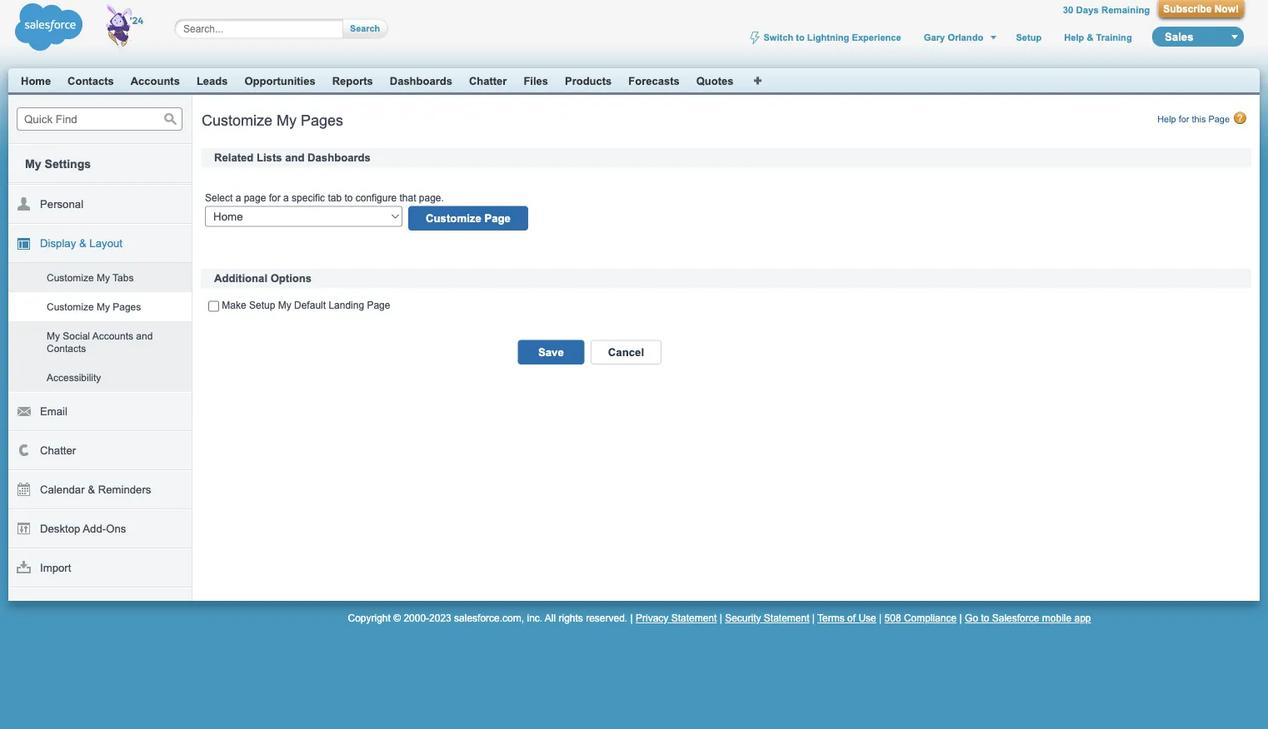 Task type: locate. For each thing, give the bounding box(es) containing it.
| left the go
[[959, 613, 962, 624]]

setup down additional options
[[249, 300, 275, 311]]

| left security
[[720, 613, 722, 624]]

chatter
[[469, 75, 507, 87], [40, 445, 76, 457]]

0 horizontal spatial a
[[236, 192, 241, 204]]

3 | from the left
[[812, 613, 815, 624]]

products
[[565, 75, 612, 87]]

0 horizontal spatial help
[[1064, 32, 1084, 42]]

1 horizontal spatial pages
[[301, 112, 343, 129]]

salesforce.com,
[[454, 613, 524, 624]]

leads
[[197, 75, 228, 87]]

for
[[1179, 114, 1189, 125], [269, 192, 281, 204]]

help for this page
[[1157, 114, 1230, 125]]

| left '508'
[[879, 613, 882, 624]]

contacts inside my social accounts and contacts
[[47, 343, 86, 354]]

1 horizontal spatial a
[[283, 192, 289, 204]]

customize my pages link
[[8, 292, 192, 322]]

chatter link left files
[[469, 75, 507, 87]]

customize my tabs link
[[8, 263, 192, 292]]

0 vertical spatial chatter
[[469, 75, 507, 87]]

email link
[[8, 392, 192, 432]]

0 vertical spatial &
[[1087, 32, 1093, 42]]

help down 30
[[1064, 32, 1084, 42]]

1 horizontal spatial customize my pages
[[202, 112, 343, 129]]

display
[[40, 237, 76, 250]]

0 horizontal spatial &
[[79, 237, 86, 250]]

dashboards right reports
[[390, 75, 452, 87]]

1 vertical spatial customize
[[47, 272, 94, 283]]

copyright © 2000-2023 salesforce.com, inc. all rights reserved. | privacy statement | security statement | terms of use | 508 compliance | go to salesforce mobile app
[[348, 613, 1091, 624]]

0 vertical spatial for
[[1179, 114, 1189, 125]]

None button
[[1158, 0, 1244, 17], [343, 19, 380, 39], [408, 206, 528, 231], [1158, 0, 1244, 17], [343, 19, 380, 39], [408, 206, 528, 231]]

to right switch
[[796, 32, 805, 42]]

customize my pages up lists
[[202, 112, 343, 129]]

0 horizontal spatial setup
[[249, 300, 275, 311]]

& inside calendar & reminders link
[[88, 484, 95, 497]]

a left specific
[[283, 192, 289, 204]]

1 horizontal spatial dashboards
[[390, 75, 452, 87]]

page right the landing
[[367, 300, 390, 311]]

| left terms
[[812, 613, 815, 624]]

help left this
[[1157, 114, 1176, 125]]

0 vertical spatial to
[[796, 32, 805, 42]]

& right calendar
[[88, 484, 95, 497]]

for left this
[[1179, 114, 1189, 125]]

2023
[[429, 613, 451, 624]]

pages down tabs
[[113, 301, 141, 312]]

0 horizontal spatial chatter link
[[8, 432, 192, 471]]

0 vertical spatial dashboards
[[390, 75, 452, 87]]

calendar
[[40, 484, 85, 497]]

2 vertical spatial &
[[88, 484, 95, 497]]

1 horizontal spatial for
[[1179, 114, 1189, 125]]

1 horizontal spatial &
[[88, 484, 95, 497]]

opportunities
[[245, 75, 315, 87]]

1 vertical spatial setup
[[249, 300, 275, 311]]

508
[[884, 613, 901, 624]]

| left 'privacy'
[[630, 613, 633, 624]]

chatter up calendar
[[40, 445, 76, 457]]

2 horizontal spatial &
[[1087, 32, 1093, 42]]

accounts
[[131, 75, 180, 87], [92, 330, 133, 342]]

desktop
[[40, 523, 80, 536]]

customize up social
[[47, 301, 94, 312]]

contacts up quick find text field
[[68, 75, 114, 87]]

0 horizontal spatial for
[[269, 192, 281, 204]]

privacy
[[636, 613, 668, 624]]

additional
[[214, 273, 267, 285]]

add-
[[83, 523, 106, 536]]

chatter left files
[[469, 75, 507, 87]]

&
[[1087, 32, 1093, 42], [79, 237, 86, 250], [88, 484, 95, 497]]

0 horizontal spatial and
[[136, 330, 153, 342]]

& inside "display & layout" link
[[79, 237, 86, 250]]

setup
[[1016, 32, 1042, 42], [249, 300, 275, 311]]

0 horizontal spatial dashboards
[[308, 152, 371, 164]]

customize for customize my pages link
[[47, 301, 94, 312]]

None submit
[[518, 340, 584, 365], [591, 340, 662, 365], [518, 340, 584, 365], [591, 340, 662, 365]]

chatter link up "calendar & reminders"
[[8, 432, 192, 471]]

1 vertical spatial page
[[367, 300, 390, 311]]

customize up related
[[202, 112, 272, 129]]

2 horizontal spatial to
[[981, 613, 989, 624]]

help inside help for this page link
[[1157, 114, 1176, 125]]

customize my pages
[[202, 112, 343, 129], [47, 301, 141, 312]]

remaining
[[1101, 4, 1150, 15]]

security statement link
[[725, 613, 809, 624]]

& for display
[[79, 237, 86, 250]]

import link
[[8, 549, 192, 588]]

customize my pages down customize my tabs
[[47, 301, 141, 312]]

help for help & training
[[1064, 32, 1084, 42]]

1 vertical spatial customize my pages
[[47, 301, 141, 312]]

compliance
[[904, 613, 957, 624]]

dashboards up the tab
[[308, 152, 371, 164]]

my left social
[[47, 330, 60, 342]]

my
[[277, 112, 297, 129], [25, 157, 41, 170], [97, 272, 110, 283], [278, 300, 291, 311], [97, 301, 110, 312], [47, 330, 60, 342]]

0 horizontal spatial pages
[[113, 301, 141, 312]]

508 compliance link
[[884, 613, 957, 624]]

lightning
[[807, 32, 849, 42]]

1 vertical spatial chatter link
[[8, 432, 192, 471]]

my down customize my tabs link
[[97, 301, 110, 312]]

a left page on the left of the page
[[236, 192, 241, 204]]

0 vertical spatial help
[[1064, 32, 1084, 42]]

accounts link
[[131, 75, 180, 87]]

help
[[1064, 32, 1084, 42], [1157, 114, 1176, 125]]

customize
[[202, 112, 272, 129], [47, 272, 94, 283], [47, 301, 94, 312]]

1 horizontal spatial setup
[[1016, 32, 1042, 42]]

0 horizontal spatial statement
[[671, 613, 717, 624]]

switch to lightning experience
[[763, 32, 901, 42]]

switch
[[763, 32, 793, 42]]

accounts left leads
[[131, 75, 180, 87]]

statement right security
[[764, 613, 809, 624]]

4 | from the left
[[879, 613, 882, 624]]

a
[[236, 192, 241, 204], [283, 192, 289, 204]]

import
[[40, 562, 71, 575]]

go to salesforce mobile app link
[[965, 613, 1091, 624]]

contacts down social
[[47, 343, 86, 354]]

help for help for this page
[[1157, 114, 1176, 125]]

page
[[1208, 114, 1230, 125], [367, 300, 390, 311]]

1 vertical spatial and
[[136, 330, 153, 342]]

for right page on the left of the page
[[269, 192, 281, 204]]

1 vertical spatial help
[[1157, 114, 1176, 125]]

accounts down customize my pages link
[[92, 330, 133, 342]]

to right the go
[[981, 613, 989, 624]]

customize down 'display & layout'
[[47, 272, 94, 283]]

Make Setup My Default Landing Page checkbox
[[208, 301, 219, 312]]

dashboards
[[390, 75, 452, 87], [308, 152, 371, 164]]

customize for customize my tabs link
[[47, 272, 94, 283]]

and right lists
[[285, 152, 304, 164]]

accessibility
[[47, 372, 101, 383]]

0 vertical spatial page
[[1208, 114, 1230, 125]]

all
[[545, 613, 556, 624]]

1 horizontal spatial statement
[[764, 613, 809, 624]]

setup right orlando
[[1016, 32, 1042, 42]]

statement
[[671, 613, 717, 624], [764, 613, 809, 624]]

1 vertical spatial chatter
[[40, 445, 76, 457]]

0 horizontal spatial to
[[344, 192, 353, 204]]

1 horizontal spatial chatter link
[[469, 75, 507, 87]]

& left layout
[[79, 237, 86, 250]]

2 vertical spatial customize
[[47, 301, 94, 312]]

use
[[858, 613, 876, 624]]

configure
[[356, 192, 397, 204]]

1 vertical spatial contacts
[[47, 343, 86, 354]]

page right this
[[1208, 114, 1230, 125]]

help & training
[[1064, 32, 1132, 42]]

statement right 'privacy'
[[671, 613, 717, 624]]

page.
[[419, 192, 444, 204]]

©
[[393, 613, 401, 624]]

1 vertical spatial to
[[344, 192, 353, 204]]

1 | from the left
[[630, 613, 633, 624]]

2 vertical spatial to
[[981, 613, 989, 624]]

and down customize my pages link
[[136, 330, 153, 342]]

0 vertical spatial accounts
[[131, 75, 180, 87]]

quotes
[[696, 75, 734, 87]]

1 horizontal spatial help
[[1157, 114, 1176, 125]]

1 vertical spatial accounts
[[92, 330, 133, 342]]

tabs
[[113, 272, 134, 283]]

copyright
[[348, 613, 391, 624]]

rights
[[559, 613, 583, 624]]

pages up related lists and dashboards
[[301, 112, 343, 129]]

leads link
[[197, 75, 228, 87]]

app
[[1074, 613, 1091, 624]]

& left training
[[1087, 32, 1093, 42]]

1 vertical spatial pages
[[113, 301, 141, 312]]

1 vertical spatial &
[[79, 237, 86, 250]]

chatter link
[[469, 75, 507, 87], [8, 432, 192, 471]]

home link
[[21, 75, 51, 87]]

0 vertical spatial customize
[[202, 112, 272, 129]]

all tabs image
[[753, 75, 763, 85]]

1 horizontal spatial and
[[285, 152, 304, 164]]

to right the tab
[[344, 192, 353, 204]]

accessibility link
[[8, 363, 192, 392]]

lists
[[257, 152, 282, 164]]



Task type: describe. For each thing, give the bounding box(es) containing it.
1 horizontal spatial chatter
[[469, 75, 507, 87]]

customize my tabs
[[47, 272, 134, 283]]

social
[[63, 330, 90, 342]]

settings
[[45, 157, 91, 170]]

layout
[[89, 237, 122, 250]]

5 | from the left
[[959, 613, 962, 624]]

my inside my social accounts and contacts
[[47, 330, 60, 342]]

ons
[[106, 523, 126, 536]]

sales
[[1165, 30, 1193, 43]]

my left settings
[[25, 157, 41, 170]]

Quick Find text field
[[17, 107, 182, 131]]

0 horizontal spatial customize my pages
[[47, 301, 141, 312]]

my left default
[[278, 300, 291, 311]]

select a page for a specific tab to configure that page.
[[205, 192, 444, 204]]

and inside my social accounts and contacts
[[136, 330, 153, 342]]

contacts link
[[68, 75, 114, 87]]

files
[[524, 75, 548, 87]]

select
[[205, 192, 233, 204]]

0 vertical spatial and
[[285, 152, 304, 164]]

gary
[[924, 32, 945, 42]]

1 horizontal spatial page
[[1208, 114, 1230, 125]]

desktop add-ons
[[40, 523, 126, 536]]

forecasts link
[[628, 75, 680, 87]]

terms of use link
[[817, 613, 876, 624]]

default
[[294, 300, 326, 311]]

my settings
[[25, 157, 91, 170]]

of
[[847, 613, 856, 624]]

1 statement from the left
[[671, 613, 717, 624]]

home
[[21, 75, 51, 87]]

my settings link
[[8, 145, 192, 182]]

privacy statement link
[[636, 613, 717, 624]]

30 days remaining
[[1063, 4, 1150, 15]]

opportunities link
[[245, 75, 315, 87]]

reports link
[[332, 75, 373, 87]]

help for this page link
[[1157, 112, 1247, 125]]

files link
[[524, 75, 548, 87]]

reports
[[332, 75, 373, 87]]

display & layout
[[40, 237, 122, 250]]

1 a from the left
[[236, 192, 241, 204]]

calendar & reminders link
[[8, 471, 192, 510]]

salesforce.com image
[[11, 0, 157, 54]]

related lists and dashboards
[[214, 152, 371, 164]]

orlando
[[948, 32, 983, 42]]

30
[[1063, 4, 1073, 15]]

display & layout link
[[8, 224, 192, 263]]

this
[[1192, 114, 1206, 125]]

0 vertical spatial pages
[[301, 112, 343, 129]]

that
[[399, 192, 416, 204]]

Search... text field
[[183, 22, 327, 35]]

mobile
[[1042, 613, 1071, 624]]

1 vertical spatial for
[[269, 192, 281, 204]]

products link
[[565, 75, 612, 87]]

1 vertical spatial dashboards
[[308, 152, 371, 164]]

my social accounts and contacts
[[47, 330, 153, 354]]

days
[[1076, 4, 1099, 15]]

0 vertical spatial setup
[[1016, 32, 1042, 42]]

experience
[[852, 32, 901, 42]]

2 a from the left
[[283, 192, 289, 204]]

page
[[244, 192, 266, 204]]

accounts inside my social accounts and contacts
[[92, 330, 133, 342]]

desktop add-ons link
[[8, 510, 192, 549]]

landing
[[329, 300, 364, 311]]

security
[[725, 613, 761, 624]]

gary orlando
[[924, 32, 983, 42]]

training
[[1096, 32, 1132, 42]]

email
[[40, 406, 67, 418]]

make
[[222, 300, 246, 311]]

specific
[[292, 192, 325, 204]]

quotes link
[[696, 75, 734, 87]]

salesforce
[[992, 613, 1039, 624]]

2 statement from the left
[[764, 613, 809, 624]]

switch to lightning experience link
[[748, 31, 903, 45]]

& for calendar
[[88, 484, 95, 497]]

my up related lists and dashboards
[[277, 112, 297, 129]]

dashboards link
[[390, 75, 452, 87]]

reminders
[[98, 484, 151, 497]]

additional options
[[214, 273, 312, 285]]

0 vertical spatial chatter link
[[469, 75, 507, 87]]

my social accounts and contacts link
[[8, 322, 192, 363]]

0 vertical spatial customize my pages
[[202, 112, 343, 129]]

go
[[965, 613, 978, 624]]

reserved.
[[586, 613, 627, 624]]

my left tabs
[[97, 272, 110, 283]]

terms
[[817, 613, 845, 624]]

& for help
[[1087, 32, 1093, 42]]

0 horizontal spatial page
[[367, 300, 390, 311]]

help & training link
[[1062, 32, 1134, 42]]

options
[[270, 273, 312, 285]]

2 | from the left
[[720, 613, 722, 624]]

related
[[214, 152, 254, 164]]

1 horizontal spatial to
[[796, 32, 805, 42]]

inc.
[[527, 613, 542, 624]]

personal link
[[8, 185, 192, 224]]

0 horizontal spatial chatter
[[40, 445, 76, 457]]

tab
[[328, 192, 342, 204]]

forecasts
[[628, 75, 680, 87]]

0 vertical spatial contacts
[[68, 75, 114, 87]]



Task type: vqa. For each thing, say whether or not it's contained in the screenshot.
Product Views's the New
no



